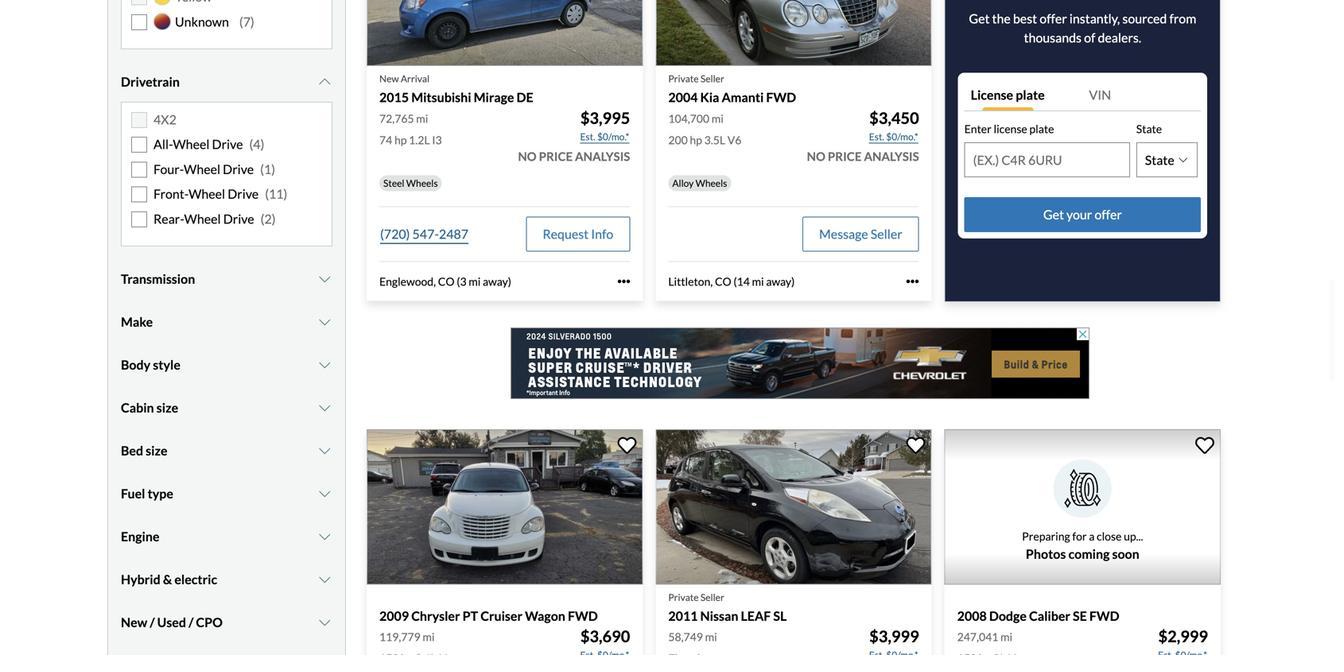 Task type: locate. For each thing, give the bounding box(es) containing it.
hybrid & electric button
[[121, 560, 332, 600]]

hybrid
[[121, 572, 160, 587]]

private inside private seller 2004 kia amanti fwd
[[668, 73, 699, 84]]

0 horizontal spatial no
[[518, 149, 537, 163]]

1 horizontal spatial est.
[[869, 131, 884, 142]]

1 horizontal spatial co
[[715, 275, 731, 288]]

wheels for $3,995
[[406, 177, 438, 189]]

seller right message
[[871, 226, 902, 242]]

est. $0/mo.* button down $3,995
[[579, 129, 630, 145]]

chevron down image inside engine dropdown button
[[317, 530, 332, 543]]

new inside dropdown button
[[121, 615, 147, 630]]

1 horizontal spatial $0/mo.*
[[886, 131, 918, 142]]

get the best offer instantly, sourced from thousands of dealers.
[[969, 11, 1196, 46]]

new
[[379, 73, 399, 84], [121, 615, 147, 630]]

est. for $3,450
[[869, 131, 884, 142]]

new for new / used / cpo
[[121, 615, 147, 630]]

mi up the '1.2l'
[[416, 112, 428, 125]]

tab list containing license plate
[[964, 79, 1201, 111]]

mi up 3.5l on the right of page
[[712, 112, 724, 125]]

1 no from the left
[[518, 149, 537, 163]]

0 horizontal spatial $0/mo.*
[[597, 131, 629, 142]]

$0/mo.* inside $3,450 est. $0/mo.* no price analysis
[[886, 131, 918, 142]]

(2)
[[261, 211, 276, 227]]

est. $0/mo.* button down $3,450
[[868, 129, 919, 145]]

transmission
[[121, 271, 195, 287]]

2 wheels from the left
[[696, 177, 727, 189]]

1 chevron down image from the top
[[317, 273, 332, 286]]

message seller
[[819, 226, 902, 242]]

0 vertical spatial seller
[[701, 73, 724, 84]]

fuel type
[[121, 486, 173, 501]]

from
[[1170, 11, 1196, 26]]

chevron down image
[[317, 273, 332, 286], [317, 316, 332, 328], [317, 530, 332, 543], [317, 573, 332, 586]]

style
[[153, 357, 180, 373]]

Enter license plate field
[[965, 143, 1129, 177]]

analysis down $3,995
[[575, 149, 630, 163]]

$0/mo.* for $3,450
[[886, 131, 918, 142]]

2 analysis from the left
[[864, 149, 919, 163]]

1 away) from the left
[[483, 275, 511, 288]]

3 chevron down image from the top
[[317, 402, 332, 414]]

cabin size button
[[121, 388, 332, 428]]

fwd inside private seller 2004 kia amanti fwd
[[766, 90, 796, 105]]

1 private from the top
[[668, 73, 699, 84]]

2 chevron down image from the top
[[317, 316, 332, 328]]

seller up nissan
[[701, 592, 724, 603]]

sourced
[[1123, 11, 1167, 26]]

seller inside private seller 2011 nissan leaf sl
[[701, 592, 724, 603]]

1 vertical spatial get
[[1043, 207, 1064, 222]]

0 horizontal spatial price
[[539, 149, 573, 163]]

private for 2011
[[668, 592, 699, 603]]

se
[[1073, 608, 1087, 624]]

72,765
[[379, 112, 414, 125]]

price for $3,450
[[828, 149, 862, 163]]

0 vertical spatial private
[[668, 73, 699, 84]]

2 est. from the left
[[869, 131, 884, 142]]

2 est. $0/mo.* button from the left
[[868, 129, 919, 145]]

2 horizontal spatial fwd
[[1090, 608, 1119, 624]]

2 co from the left
[[715, 275, 731, 288]]

offer up 'thousands'
[[1040, 11, 1067, 26]]

hp inside 104,700 mi 200 hp 3.5l v6
[[690, 133, 702, 147]]

get inside button
[[1043, 207, 1064, 222]]

mi inside 104,700 mi 200 hp 3.5l v6
[[712, 112, 724, 125]]

2011
[[668, 608, 698, 624]]

wheel for four-
[[184, 161, 220, 177]]

fwd right "se"
[[1090, 608, 1119, 624]]

mi down the dodge
[[1001, 630, 1013, 644]]

1 horizontal spatial new
[[379, 73, 399, 84]]

fwd for private seller 2004 kia amanti fwd
[[766, 90, 796, 105]]

price inside $3,995 est. $0/mo.* no price analysis
[[539, 149, 573, 163]]

mi down chrysler
[[423, 630, 435, 644]]

chevron down image inside 'transmission' dropdown button
[[317, 273, 332, 286]]

0 horizontal spatial get
[[969, 11, 990, 26]]

1.2l
[[409, 133, 430, 147]]

cpo
[[196, 615, 223, 630]]

$0/mo.*
[[597, 131, 629, 142], [886, 131, 918, 142]]

1 horizontal spatial ellipsis h image
[[906, 275, 919, 288]]

1 hp from the left
[[394, 133, 407, 147]]

vin
[[1089, 87, 1111, 103]]

2487
[[439, 226, 468, 242]]

1 est. $0/mo.* button from the left
[[579, 129, 630, 145]]

5 chevron down image from the top
[[317, 488, 332, 500]]

away) for $3,450
[[766, 275, 795, 288]]

analysis
[[575, 149, 630, 163], [864, 149, 919, 163]]

alloy wheels
[[672, 177, 727, 189]]

1 vertical spatial size
[[146, 443, 167, 459]]

message seller button
[[803, 217, 919, 252]]

drive for front-wheel drive
[[228, 186, 259, 202]]

wheel for rear-
[[184, 211, 221, 227]]

est.
[[580, 131, 595, 142], [869, 131, 884, 142]]

0 vertical spatial plate
[[1016, 87, 1045, 103]]

price for $3,995
[[539, 149, 573, 163]]

nissan
[[700, 608, 738, 624]]

new left used
[[121, 615, 147, 630]]

analysis inside $3,450 est. $0/mo.* no price analysis
[[864, 149, 919, 163]]

request
[[543, 226, 589, 242]]

1 analysis from the left
[[575, 149, 630, 163]]

hp right the 74
[[394, 133, 407, 147]]

547-
[[412, 226, 439, 242]]

chevron down image inside hybrid & electric dropdown button
[[317, 573, 332, 586]]

no for $3,995
[[518, 149, 537, 163]]

private inside private seller 2011 nissan leaf sl
[[668, 592, 699, 603]]

thousands
[[1024, 30, 1082, 46]]

0 horizontal spatial est. $0/mo.* button
[[579, 129, 630, 145]]

1 horizontal spatial hp
[[690, 133, 702, 147]]

/ left the cpo
[[189, 615, 193, 630]]

ellipsis h image for $3,450
[[906, 275, 919, 288]]

est. down $3,450
[[869, 131, 884, 142]]

wagon
[[525, 608, 565, 624]]

2 vertical spatial seller
[[701, 592, 724, 603]]

1 price from the left
[[539, 149, 573, 163]]

1 horizontal spatial get
[[1043, 207, 1064, 222]]

get inside get the best offer instantly, sourced from thousands of dealers.
[[969, 11, 990, 26]]

wheel down all-wheel drive (4) at the top left
[[184, 161, 220, 177]]

analysis inside $3,995 est. $0/mo.* no price analysis
[[575, 149, 630, 163]]

est. $0/mo.* button for $3,995
[[579, 129, 630, 145]]

0 horizontal spatial fwd
[[568, 608, 598, 624]]

chevron down image for transmission
[[317, 273, 332, 286]]

1 horizontal spatial /
[[189, 615, 193, 630]]

mi right (3
[[469, 275, 481, 288]]

1 est. from the left
[[580, 131, 595, 142]]

0 horizontal spatial offer
[[1040, 11, 1067, 26]]

front-wheel drive (11)
[[154, 186, 287, 202]]

no inside $3,450 est. $0/mo.* no price analysis
[[807, 149, 826, 163]]

away) right (14
[[766, 275, 795, 288]]

drive left (11)
[[228, 186, 259, 202]]

white 2009 chrysler pt cruiser wagon fwd wagon front-wheel drive automatic image
[[367, 429, 643, 585]]

4 chevron down image from the top
[[317, 445, 332, 457]]

chevron down image for make
[[317, 316, 332, 328]]

$3,690
[[580, 627, 630, 646]]

drive left (2) on the left of page
[[223, 211, 254, 227]]

four-wheel drive (1)
[[154, 161, 275, 177]]

(3
[[457, 275, 467, 288]]

(11)
[[265, 186, 287, 202]]

away) right (3
[[483, 275, 511, 288]]

chevron down image inside the bed size dropdown button
[[317, 445, 332, 457]]

price
[[539, 149, 573, 163], [828, 149, 862, 163]]

est. down $3,995
[[580, 131, 595, 142]]

mi inside 72,765 mi 74 hp 1.2l i3
[[416, 112, 428, 125]]

offer right your
[[1095, 207, 1122, 222]]

wheel up four-
[[173, 137, 210, 152]]

message
[[819, 226, 868, 242]]

request info
[[543, 226, 613, 242]]

hp inside 72,765 mi 74 hp 1.2l i3
[[394, 133, 407, 147]]

no inside $3,995 est. $0/mo.* no price analysis
[[518, 149, 537, 163]]

1 vertical spatial private
[[668, 592, 699, 603]]

body style button
[[121, 345, 332, 385]]

instantly,
[[1070, 11, 1120, 26]]

chevron down image inside fuel type dropdown button
[[317, 488, 332, 500]]

1 horizontal spatial est. $0/mo.* button
[[868, 129, 919, 145]]

1 horizontal spatial wheels
[[696, 177, 727, 189]]

ellipsis h image
[[617, 275, 630, 288], [906, 275, 919, 288]]

2 away) from the left
[[766, 275, 795, 288]]

caliber
[[1029, 608, 1070, 624]]

steel wheels
[[383, 177, 438, 189]]

ellipsis h image down request info button
[[617, 275, 630, 288]]

est. inside $3,995 est. $0/mo.* no price analysis
[[580, 131, 595, 142]]

get for get the best offer instantly, sourced from thousands of dealers.
[[969, 11, 990, 26]]

3 chevron down image from the top
[[317, 530, 332, 543]]

0 horizontal spatial est.
[[580, 131, 595, 142]]

ellipsis h image down "message seller" button on the top of the page
[[906, 275, 919, 288]]

(7)
[[239, 14, 254, 29]]

0 horizontal spatial wheels
[[406, 177, 438, 189]]

4 chevron down image from the top
[[317, 573, 332, 586]]

wheels right alloy at the top right of the page
[[696, 177, 727, 189]]

0 horizontal spatial hp
[[394, 133, 407, 147]]

seller up kia
[[701, 73, 724, 84]]

2 hp from the left
[[690, 133, 702, 147]]

ellipsis h image for $3,995
[[617, 275, 630, 288]]

mi right (14
[[752, 275, 764, 288]]

$2,999
[[1158, 627, 1208, 646]]

chevron down image inside make dropdown button
[[317, 316, 332, 328]]

1 chevron down image from the top
[[317, 76, 332, 88]]

tab list
[[964, 79, 1201, 111]]

0 horizontal spatial new
[[121, 615, 147, 630]]

0 vertical spatial get
[[969, 11, 990, 26]]

license
[[971, 87, 1013, 103]]

chevron down image
[[317, 76, 332, 88], [317, 359, 332, 371], [317, 402, 332, 414], [317, 445, 332, 457], [317, 488, 332, 500], [317, 616, 332, 629]]

0 horizontal spatial analysis
[[575, 149, 630, 163]]

/ left used
[[150, 615, 155, 630]]

rear-wheel drive (2)
[[154, 211, 276, 227]]

chevron down image for cabin size
[[317, 402, 332, 414]]

0 horizontal spatial /
[[150, 615, 155, 630]]

drive left '(1)' on the top left
[[223, 161, 254, 177]]

chevron down image inside drivetrain dropdown button
[[317, 76, 332, 88]]

1 horizontal spatial analysis
[[864, 149, 919, 163]]

new arrival 2015 mitsubishi mirage de
[[379, 73, 533, 105]]

wheels
[[406, 177, 438, 189], [696, 177, 727, 189]]

price up request
[[539, 149, 573, 163]]

get left the
[[969, 11, 990, 26]]

wheel down four-wheel drive (1) on the left top of the page
[[189, 186, 225, 202]]

1 vertical spatial offer
[[1095, 207, 1122, 222]]

(4)
[[249, 137, 264, 152]]

size
[[156, 400, 178, 416], [146, 443, 167, 459]]

v6
[[728, 133, 742, 147]]

/
[[150, 615, 155, 630], [189, 615, 193, 630]]

wheel down 'front-wheel drive (11)'
[[184, 211, 221, 227]]

size right cabin
[[156, 400, 178, 416]]

est. inside $3,450 est. $0/mo.* no price analysis
[[869, 131, 884, 142]]

chevron down image inside body style dropdown button
[[317, 359, 332, 371]]

1 vertical spatial seller
[[871, 226, 902, 242]]

0 vertical spatial offer
[[1040, 11, 1067, 26]]

mi down nissan
[[705, 630, 717, 644]]

fwd right amanti
[[766, 90, 796, 105]]

1 vertical spatial new
[[121, 615, 147, 630]]

1 $0/mo.* from the left
[[597, 131, 629, 142]]

analysis down $3,450
[[864, 149, 919, 163]]

0 horizontal spatial ellipsis h image
[[617, 275, 630, 288]]

seller inside button
[[871, 226, 902, 242]]

1 horizontal spatial away)
[[766, 275, 795, 288]]

price inside $3,450 est. $0/mo.* no price analysis
[[828, 149, 862, 163]]

$0/mo.* down $3,450
[[886, 131, 918, 142]]

$0/mo.* inside $3,995 est. $0/mo.* no price analysis
[[597, 131, 629, 142]]

private up 2004
[[668, 73, 699, 84]]

co left (3
[[438, 275, 455, 288]]

2 price from the left
[[828, 149, 862, 163]]

chevron down image inside cabin size dropdown button
[[317, 402, 332, 414]]

engine
[[121, 529, 159, 544]]

make button
[[121, 302, 332, 342]]

0 horizontal spatial away)
[[483, 275, 511, 288]]

$0/mo.* down $3,995
[[597, 131, 629, 142]]

mi for 119,779 mi
[[423, 630, 435, 644]]

0 horizontal spatial co
[[438, 275, 455, 288]]

away)
[[483, 275, 511, 288], [766, 275, 795, 288]]

co left (14
[[715, 275, 731, 288]]

fwd for 2009 chrysler pt cruiser wagon fwd
[[568, 608, 598, 624]]

chevron down image for body style
[[317, 359, 332, 371]]

seller for private seller 2011 nissan leaf sl
[[701, 592, 724, 603]]

away) for $3,995
[[483, 275, 511, 288]]

6 chevron down image from the top
[[317, 616, 332, 629]]

1 horizontal spatial no
[[807, 149, 826, 163]]

seller for private seller 2004 kia amanti fwd
[[701, 73, 724, 84]]

transmission button
[[121, 259, 332, 299]]

(720) 547-2487
[[380, 226, 468, 242]]

mi for 72,765 mi 74 hp 1.2l i3
[[416, 112, 428, 125]]

1 wheels from the left
[[406, 177, 438, 189]]

1 horizontal spatial price
[[828, 149, 862, 163]]

2 no from the left
[[807, 149, 826, 163]]

wheels right steel
[[406, 177, 438, 189]]

1 horizontal spatial offer
[[1095, 207, 1122, 222]]

(14
[[734, 275, 750, 288]]

2 chevron down image from the top
[[317, 359, 332, 371]]

price up message
[[828, 149, 862, 163]]

hp right 200
[[690, 133, 702, 147]]

get left your
[[1043, 207, 1064, 222]]

mirage
[[474, 90, 514, 105]]

74
[[379, 133, 392, 147]]

hp for $3,450
[[690, 133, 702, 147]]

new up 2015
[[379, 73, 399, 84]]

chevron down image inside 'new / used / cpo' dropdown button
[[317, 616, 332, 629]]

0 vertical spatial size
[[156, 400, 178, 416]]

drivetrain
[[121, 74, 180, 89]]

private up 2011
[[668, 592, 699, 603]]

enter
[[964, 122, 992, 136]]

chevron down image for new / used / cpo
[[317, 616, 332, 629]]

drive up four-wheel drive (1) on the left top of the page
[[212, 137, 243, 152]]

0 vertical spatial new
[[379, 73, 399, 84]]

black 2011 nissan leaf sl hatchback front-wheel drive 1-speed dual clutch image
[[656, 429, 932, 585]]

private
[[668, 73, 699, 84], [668, 592, 699, 603]]

no
[[518, 149, 537, 163], [807, 149, 826, 163]]

fwd up $3,690
[[568, 608, 598, 624]]

$3,450
[[869, 108, 919, 128]]

co
[[438, 275, 455, 288], [715, 275, 731, 288]]

1 ellipsis h image from the left
[[617, 275, 630, 288]]

104,700 mi 200 hp 3.5l v6
[[668, 112, 742, 147]]

bed size button
[[121, 431, 332, 471]]

2 $0/mo.* from the left
[[886, 131, 918, 142]]

1 co from the left
[[438, 275, 455, 288]]

2 private from the top
[[668, 592, 699, 603]]

seller inside private seller 2004 kia amanti fwd
[[701, 73, 724, 84]]

1 horizontal spatial fwd
[[766, 90, 796, 105]]

private seller 2011 nissan leaf sl
[[668, 592, 787, 624]]

2 ellipsis h image from the left
[[906, 275, 919, 288]]

new inside new arrival 2015 mitsubishi mirage de
[[379, 73, 399, 84]]

private seller 2004 kia amanti fwd
[[668, 73, 796, 105]]

size right bed
[[146, 443, 167, 459]]



Task type: describe. For each thing, give the bounding box(es) containing it.
hybrid & electric
[[121, 572, 217, 587]]

license plate tab
[[964, 79, 1083, 111]]

2004
[[668, 90, 698, 105]]

seller for message seller
[[871, 226, 902, 242]]

private for 2004
[[668, 73, 699, 84]]

size for cabin size
[[156, 400, 178, 416]]

vin tab
[[1083, 79, 1201, 111]]

used
[[157, 615, 186, 630]]

2008
[[957, 608, 987, 624]]

engine button
[[121, 517, 332, 557]]

2015
[[379, 90, 409, 105]]

fuel type button
[[121, 474, 332, 514]]

de
[[517, 90, 533, 105]]

unknown
[[175, 14, 229, 29]]

hp for $3,995
[[394, 133, 407, 147]]

all-wheel drive (4)
[[154, 137, 264, 152]]

$0/mo.* for $3,995
[[597, 131, 629, 142]]

(720) 547-2487 button
[[379, 217, 469, 252]]

$3,450 est. $0/mo.* no price analysis
[[807, 108, 919, 163]]

no for $3,450
[[807, 149, 826, 163]]

best
[[1013, 11, 1037, 26]]

mitsubishi
[[411, 90, 471, 105]]

$3,995 est. $0/mo.* no price analysis
[[518, 108, 630, 163]]

bed size
[[121, 443, 167, 459]]

of
[[1084, 30, 1095, 46]]

co for $3,995
[[438, 275, 455, 288]]

make
[[121, 314, 153, 330]]

request info button
[[526, 217, 630, 252]]

2009 chrysler pt cruiser wagon fwd
[[379, 608, 598, 624]]

3.5l
[[704, 133, 725, 147]]

cruiser
[[481, 608, 523, 624]]

200
[[668, 133, 688, 147]]

cabin
[[121, 400, 154, 416]]

four-
[[154, 161, 184, 177]]

get for get your offer
[[1043, 207, 1064, 222]]

offer inside get the best offer instantly, sourced from thousands of dealers.
[[1040, 11, 1067, 26]]

new / used / cpo
[[121, 615, 223, 630]]

wheels for $3,450
[[696, 177, 727, 189]]

front-
[[154, 186, 189, 202]]

est. $0/mo.* button for $3,450
[[868, 129, 919, 145]]

license plate
[[971, 87, 1045, 103]]

all-
[[154, 137, 173, 152]]

pt
[[463, 608, 478, 624]]

bed
[[121, 443, 143, 459]]

119,779 mi
[[379, 630, 435, 644]]

chevron down image for engine
[[317, 530, 332, 543]]

drive for four-wheel drive
[[223, 161, 254, 177]]

58,749 mi
[[668, 630, 717, 644]]

mi for 247,041 mi
[[1001, 630, 1013, 644]]

the
[[992, 11, 1011, 26]]

(720)
[[380, 226, 410, 242]]

58,749
[[668, 630, 703, 644]]

advertisement region
[[511, 328, 1090, 399]]

leaf
[[741, 608, 771, 624]]

size for bed size
[[146, 443, 167, 459]]

mi for 58,749 mi
[[705, 630, 717, 644]]

englewood, co (3 mi away)
[[379, 275, 511, 288]]

dodge
[[989, 608, 1027, 624]]

analysis for $3,995
[[575, 149, 630, 163]]

2 / from the left
[[189, 615, 193, 630]]

wheel for all-
[[173, 137, 210, 152]]

chevron down image for fuel type
[[317, 488, 332, 500]]

chevron down image for hybrid & electric
[[317, 573, 332, 586]]

104,700
[[668, 112, 709, 125]]

offer inside get your offer button
[[1095, 207, 1122, 222]]

body style
[[121, 357, 180, 373]]

119,779
[[379, 630, 420, 644]]

alloy
[[672, 177, 694, 189]]

analysis for $3,450
[[864, 149, 919, 163]]

wheel for front-
[[189, 186, 225, 202]]

est. for $3,995
[[580, 131, 595, 142]]

vehicle photo unavailable image
[[945, 429, 1221, 585]]

drive for all-wheel drive
[[212, 137, 243, 152]]

1 vertical spatial plate
[[1030, 122, 1054, 136]]

$3,999
[[869, 627, 919, 646]]

dealers.
[[1098, 30, 1141, 46]]

license
[[994, 122, 1027, 136]]

littleton, co (14 mi away)
[[668, 275, 795, 288]]

amanti
[[722, 90, 764, 105]]

co for $3,450
[[715, 275, 731, 288]]

mi for 104,700 mi 200 hp 3.5l v6
[[712, 112, 724, 125]]

247,041
[[957, 630, 998, 644]]

rear-
[[154, 211, 184, 227]]

chevron down image for drivetrain
[[317, 76, 332, 88]]

247,041 mi
[[957, 630, 1013, 644]]

chevron down image for bed size
[[317, 445, 332, 457]]

drive for rear-wheel drive
[[223, 211, 254, 227]]

1 / from the left
[[150, 615, 155, 630]]

plate inside tab
[[1016, 87, 1045, 103]]

englewood,
[[379, 275, 436, 288]]

fuel
[[121, 486, 145, 501]]

blue 2015 mitsubishi mirage de hatchback front-wheel drive continuously variable transmission image
[[367, 0, 643, 66]]

get your offer
[[1043, 207, 1122, 222]]

drivetrain button
[[121, 62, 332, 102]]

new for new arrival 2015 mitsubishi mirage de
[[379, 73, 399, 84]]

silver 2004 kia amanti fwd sedan front-wheel drive 5-speed automatic image
[[656, 0, 932, 66]]

$3,995
[[580, 108, 630, 128]]

kia
[[700, 90, 719, 105]]

your
[[1067, 207, 1092, 222]]

sl
[[773, 608, 787, 624]]

2009
[[379, 608, 409, 624]]

get your offer button
[[964, 197, 1201, 232]]

littleton,
[[668, 275, 713, 288]]

steel
[[383, 177, 404, 189]]



Task type: vqa. For each thing, say whether or not it's contained in the screenshot.
style
yes



